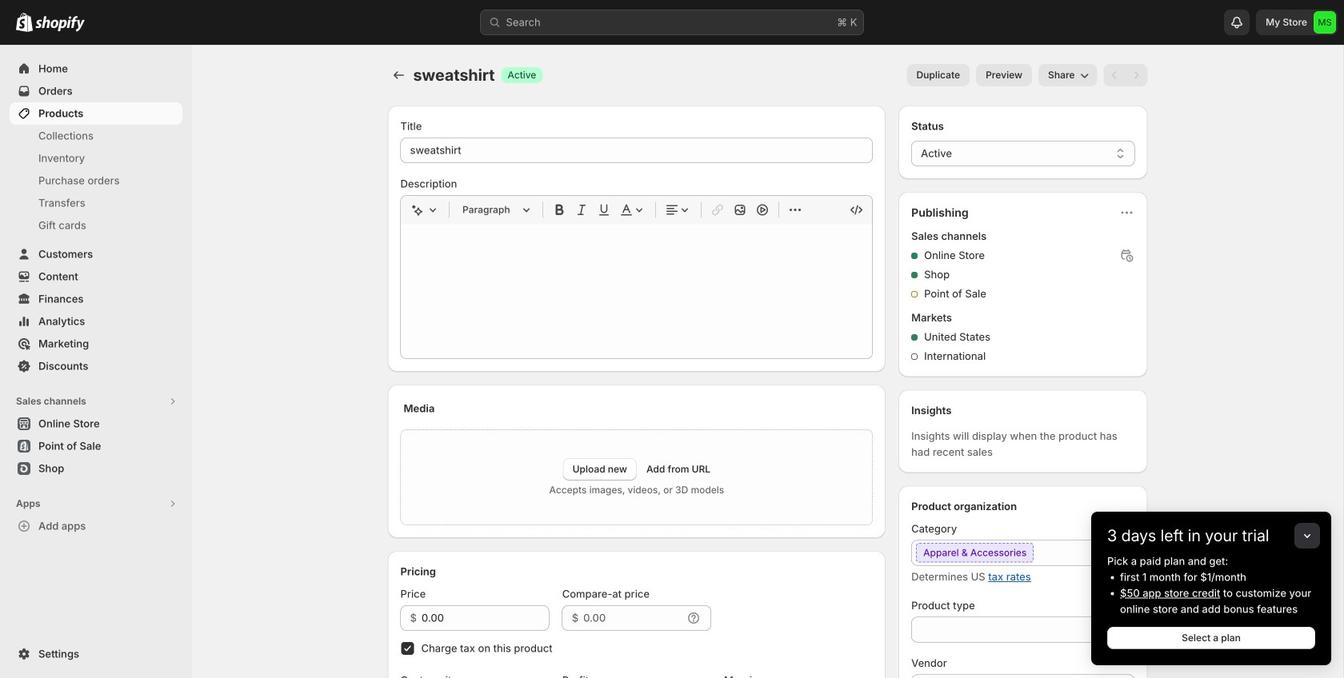 Task type: vqa. For each thing, say whether or not it's contained in the screenshot.
"Search countries" text box
no



Task type: locate. For each thing, give the bounding box(es) containing it.
shopify image
[[16, 13, 33, 32], [35, 16, 85, 32]]

None text field
[[912, 675, 1135, 679]]

0 horizontal spatial shopify image
[[16, 13, 33, 32]]

Short sleeve t-shirt text field
[[400, 138, 873, 163]]

  text field
[[422, 606, 550, 631]]

  text field
[[583, 606, 683, 631]]



Task type: describe. For each thing, give the bounding box(es) containing it.
1 horizontal spatial shopify image
[[35, 16, 85, 32]]

my store image
[[1314, 11, 1336, 34]]

previous image
[[1107, 67, 1123, 83]]

next image
[[1129, 67, 1145, 83]]



